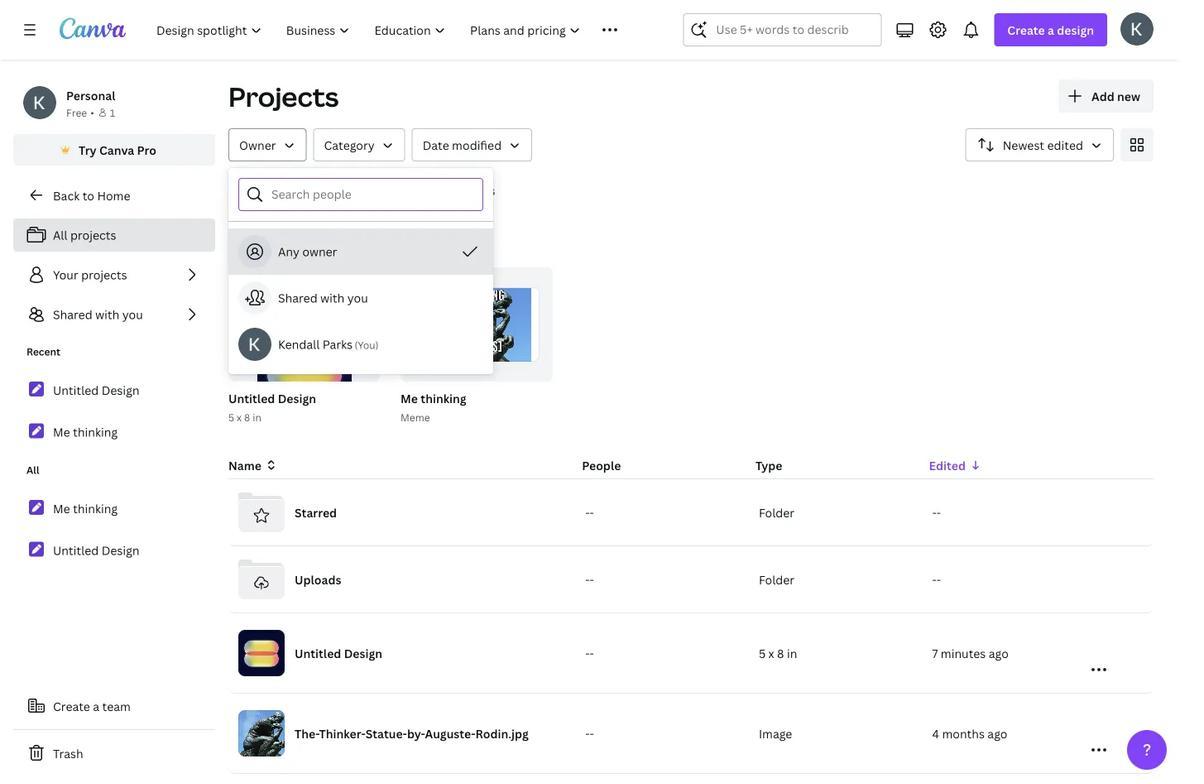 Task type: vqa. For each thing, say whether or not it's contained in the screenshot.
A within dropdown button
yes



Task type: locate. For each thing, give the bounding box(es) containing it.
projects for your projects
[[81, 267, 127, 283]]

Date modified button
[[412, 128, 533, 161]]

(
[[355, 338, 358, 352]]

1 vertical spatial folder
[[759, 572, 795, 587]]

in inside untitled design 5 x 8 in
[[253, 410, 261, 424]]

0 vertical spatial projects
[[70, 227, 116, 243]]

--
[[586, 505, 594, 520], [933, 505, 941, 520], [586, 572, 594, 587], [933, 572, 941, 587], [586, 645, 594, 661], [586, 726, 594, 741]]

0 horizontal spatial shared with you
[[53, 307, 143, 322]]

edited
[[1048, 137, 1084, 153]]

0 vertical spatial folder
[[759, 505, 795, 520]]

2 me thinking link from the top
[[13, 491, 215, 526]]

0 vertical spatial untitled design link
[[13, 373, 215, 408]]

shared up kendall
[[278, 290, 318, 306]]

statue-
[[366, 726, 407, 741]]

1 vertical spatial you
[[122, 307, 143, 322]]

trash link
[[13, 737, 215, 770]]

0 horizontal spatial 8
[[244, 410, 250, 424]]

1 horizontal spatial x
[[769, 645, 775, 661]]

-
[[586, 505, 590, 520], [590, 505, 594, 520], [933, 505, 937, 520], [937, 505, 941, 520], [586, 572, 590, 587], [590, 572, 594, 587], [933, 572, 937, 587], [937, 572, 941, 587], [586, 645, 590, 661], [590, 645, 594, 661], [586, 726, 590, 741], [590, 726, 594, 741]]

create inside button
[[53, 698, 90, 714]]

x up image
[[769, 645, 775, 661]]

1 vertical spatial me
[[53, 424, 70, 440]]

1 vertical spatial x
[[769, 645, 775, 661]]

projects
[[229, 79, 339, 115]]

with
[[321, 290, 345, 306], [95, 307, 119, 322]]

1 horizontal spatial 8
[[777, 645, 784, 661]]

0 vertical spatial 8
[[244, 410, 250, 424]]

1 horizontal spatial all
[[53, 227, 67, 243]]

list
[[13, 219, 215, 331], [13, 373, 215, 450], [13, 491, 215, 568]]

0 horizontal spatial with
[[95, 307, 119, 322]]

your
[[53, 267, 78, 283]]

2 vertical spatial list
[[13, 491, 215, 568]]

8 up image
[[777, 645, 784, 661]]

0 horizontal spatial a
[[93, 698, 99, 714]]

1 vertical spatial me thinking link
[[13, 491, 215, 526]]

0 vertical spatial me thinking
[[53, 424, 118, 440]]

a inside button
[[93, 698, 99, 714]]

1 vertical spatial 5
[[759, 645, 766, 661]]

0 horizontal spatial shared
[[53, 307, 92, 322]]

you down your projects link
[[122, 307, 143, 322]]

shared with you down your projects
[[53, 307, 143, 322]]

8
[[244, 410, 250, 424], [777, 645, 784, 661]]

x inside untitled design 5 x 8 in
[[237, 410, 242, 424]]

folder for uploads
[[759, 572, 795, 587]]

1 vertical spatial in
[[787, 645, 798, 661]]

8 down untitled design button
[[244, 410, 250, 424]]

all projects link
[[13, 219, 215, 252]]

•
[[90, 106, 94, 119]]

shared inside "shared with you" link
[[53, 307, 92, 322]]

any owner option
[[229, 229, 493, 275]]

folder up 5 x 8 in
[[759, 572, 795, 587]]

the-thinker-statue-by-auguste-rodin.jpg
[[295, 726, 529, 741]]

shared with you button
[[229, 275, 493, 321]]

all
[[235, 183, 250, 198], [53, 227, 67, 243], [26, 463, 39, 477]]

8 inside untitled design 5 x 8 in
[[244, 410, 250, 424]]

create
[[1008, 22, 1045, 38], [53, 698, 90, 714]]

0 horizontal spatial in
[[253, 410, 261, 424]]

0 vertical spatial all
[[235, 183, 250, 198]]

create a team
[[53, 698, 131, 714]]

me thinking link
[[13, 414, 215, 450], [13, 491, 215, 526]]

1 horizontal spatial with
[[321, 290, 345, 306]]

ago right months
[[988, 726, 1008, 741]]

your projects link
[[13, 258, 215, 291]]

create left design
[[1008, 22, 1045, 38]]

by-
[[407, 726, 425, 741]]

2 untitled design link from the top
[[13, 533, 215, 568]]

1 vertical spatial with
[[95, 307, 119, 322]]

1 vertical spatial shared
[[53, 307, 92, 322]]

you down any owner button
[[348, 290, 368, 306]]

2 horizontal spatial all
[[235, 183, 250, 198]]

projects down "back to home"
[[70, 227, 116, 243]]

folder down type
[[759, 505, 795, 520]]

1 me thinking from the top
[[53, 424, 118, 440]]

a left team
[[93, 698, 99, 714]]

untitled design 5 x 8 in
[[229, 390, 316, 424]]

design
[[1058, 22, 1095, 38]]

0 horizontal spatial x
[[237, 410, 242, 424]]

0 vertical spatial untitled design
[[53, 382, 140, 398]]

a left design
[[1048, 22, 1055, 38]]

list box
[[229, 229, 493, 368]]

1 horizontal spatial you
[[348, 290, 368, 306]]

untitled
[[53, 382, 99, 398], [229, 390, 275, 406], [53, 543, 99, 558], [295, 645, 341, 661]]

1
[[110, 106, 115, 119]]

back to home
[[53, 188, 130, 203]]

auguste-
[[425, 726, 476, 741]]

0 vertical spatial me thinking link
[[13, 414, 215, 450]]

in up image
[[787, 645, 798, 661]]

name button
[[229, 456, 278, 474]]

create left team
[[53, 698, 90, 714]]

shared with you link
[[13, 298, 215, 331]]

projects
[[70, 227, 116, 243], [81, 267, 127, 283]]

5 down untitled design button
[[229, 410, 234, 424]]

top level navigation element
[[146, 13, 644, 46], [146, 13, 644, 46]]

0 vertical spatial list
[[13, 219, 215, 331]]

recent down "shared with you" link
[[26, 345, 60, 359]]

projects right your
[[81, 267, 127, 283]]

shared
[[278, 290, 318, 306], [53, 307, 92, 322]]

ago right minutes
[[989, 645, 1009, 661]]

create inside dropdown button
[[1008, 22, 1045, 38]]

0 horizontal spatial you
[[122, 307, 143, 322]]

any owner button
[[229, 229, 493, 275]]

1 vertical spatial thinking
[[73, 424, 118, 440]]

0 vertical spatial shared
[[278, 290, 318, 306]]

0 vertical spatial x
[[237, 410, 242, 424]]

recent down all "button"
[[229, 227, 298, 254]]

0 vertical spatial recent
[[229, 227, 298, 254]]

all inside "button"
[[235, 183, 250, 198]]

5 up image
[[759, 645, 766, 661]]

thinking
[[421, 390, 467, 406], [73, 424, 118, 440], [73, 501, 118, 516]]

2 list from the top
[[13, 373, 215, 450]]

1 vertical spatial 8
[[777, 645, 784, 661]]

folder for starred
[[759, 505, 795, 520]]

1 horizontal spatial recent
[[229, 227, 298, 254]]

team
[[102, 698, 131, 714]]

Search people search field
[[272, 179, 473, 210]]

to
[[82, 188, 94, 203]]

thinking inside me thinking meme
[[421, 390, 467, 406]]

shared with you for "shared with you" link
[[53, 307, 143, 322]]

shared with you down owner
[[278, 290, 368, 306]]

x
[[237, 410, 242, 424], [769, 645, 775, 661]]

starred
[[295, 505, 337, 520]]

months
[[943, 726, 985, 741]]

1 vertical spatial me thinking
[[53, 501, 118, 516]]

pro
[[137, 142, 156, 158]]

7
[[933, 645, 938, 661]]

0 vertical spatial ago
[[989, 645, 1009, 661]]

2 me thinking from the top
[[53, 501, 118, 516]]

1 vertical spatial recent
[[26, 345, 60, 359]]

1 vertical spatial untitled design link
[[13, 533, 215, 568]]

)
[[376, 338, 379, 352]]

None search field
[[683, 13, 882, 46]]

try canva pro
[[79, 142, 156, 158]]

folder
[[759, 505, 795, 520], [759, 572, 795, 587]]

shared inside shared with you button
[[278, 290, 318, 306]]

1 horizontal spatial shared with you
[[278, 290, 368, 306]]

with inside button
[[321, 290, 345, 306]]

you
[[348, 290, 368, 306], [122, 307, 143, 322]]

ago for 7 minutes ago
[[989, 645, 1009, 661]]

1 horizontal spatial shared
[[278, 290, 318, 306]]

0 vertical spatial a
[[1048, 22, 1055, 38]]

you inside shared with you button
[[348, 290, 368, 306]]

you inside "shared with you" link
[[122, 307, 143, 322]]

0 vertical spatial in
[[253, 410, 261, 424]]

with for shared with you button
[[321, 290, 345, 306]]

0 vertical spatial you
[[348, 290, 368, 306]]

0 vertical spatial thinking
[[421, 390, 467, 406]]

1 vertical spatial ago
[[988, 726, 1008, 741]]

0 vertical spatial me
[[401, 390, 418, 406]]

x down untitled design button
[[237, 410, 242, 424]]

add
[[1092, 88, 1115, 104]]

shared with you
[[278, 290, 368, 306], [53, 307, 143, 322]]

3 list from the top
[[13, 491, 215, 568]]

a inside dropdown button
[[1048, 22, 1055, 38]]

me thinking
[[53, 424, 118, 440], [53, 501, 118, 516]]

0 vertical spatial create
[[1008, 22, 1045, 38]]

kendall parks ( you )
[[278, 337, 379, 352]]

1 horizontal spatial a
[[1048, 22, 1055, 38]]

1 horizontal spatial create
[[1008, 22, 1045, 38]]

1 list from the top
[[13, 219, 215, 331]]

recent
[[229, 227, 298, 254], [26, 345, 60, 359]]

parks
[[323, 337, 353, 352]]

1 vertical spatial create
[[53, 698, 90, 714]]

0 horizontal spatial create
[[53, 698, 90, 714]]

0 horizontal spatial all
[[26, 463, 39, 477]]

shared with you inside button
[[278, 290, 368, 306]]

in
[[253, 410, 261, 424], [787, 645, 798, 661]]

1 vertical spatial a
[[93, 698, 99, 714]]

with down your projects link
[[95, 307, 119, 322]]

create a design button
[[995, 13, 1108, 46]]

shared down your
[[53, 307, 92, 322]]

ago
[[989, 645, 1009, 661], [988, 726, 1008, 741]]

a
[[1048, 22, 1055, 38], [93, 698, 99, 714]]

0 horizontal spatial recent
[[26, 345, 60, 359]]

untitled design
[[53, 382, 140, 398], [53, 543, 140, 558], [295, 645, 383, 661]]

list containing untitled design
[[13, 373, 215, 450]]

2 folder from the top
[[759, 572, 795, 587]]

in down untitled design button
[[253, 410, 261, 424]]

5
[[229, 410, 234, 424], [759, 645, 766, 661]]

shared with you option
[[229, 275, 493, 321]]

1 horizontal spatial 5
[[759, 645, 766, 661]]

1 vertical spatial all
[[53, 227, 67, 243]]

rodin.jpg
[[476, 726, 529, 741]]

1 vertical spatial projects
[[81, 267, 127, 283]]

0 vertical spatial shared with you
[[278, 290, 368, 306]]

1 horizontal spatial in
[[787, 645, 798, 661]]

2 vertical spatial me
[[53, 501, 70, 516]]

category
[[324, 137, 375, 153]]

me
[[401, 390, 418, 406], [53, 424, 70, 440], [53, 501, 70, 516]]

a for team
[[93, 698, 99, 714]]

owner
[[303, 244, 337, 260]]

1 vertical spatial shared with you
[[53, 307, 143, 322]]

me thinking meme
[[401, 390, 467, 424]]

0 vertical spatial with
[[321, 290, 345, 306]]

add new button
[[1059, 79, 1154, 113]]

with up the kendall parks ( you )
[[321, 290, 345, 306]]

newest
[[1003, 137, 1045, 153]]

0 horizontal spatial 5
[[229, 410, 234, 424]]

1 untitled design link from the top
[[13, 373, 215, 408]]

0 vertical spatial 5
[[229, 410, 234, 424]]

design
[[102, 382, 140, 398], [278, 390, 316, 406], [102, 543, 140, 558], [344, 645, 383, 661]]

1 vertical spatial list
[[13, 373, 215, 450]]

you for "shared with you" link
[[122, 307, 143, 322]]

Sort by button
[[966, 128, 1114, 161]]

1 folder from the top
[[759, 505, 795, 520]]



Task type: describe. For each thing, give the bounding box(es) containing it.
list box containing any owner
[[229, 229, 493, 368]]

image
[[759, 726, 793, 741]]

any owner
[[278, 244, 337, 260]]

any
[[278, 244, 300, 260]]

1 vertical spatial untitled design
[[53, 543, 140, 558]]

date
[[423, 137, 449, 153]]

all for all "button"
[[235, 183, 250, 198]]

thinker-
[[319, 726, 366, 741]]

Owner button
[[229, 128, 307, 161]]

Search search field
[[716, 14, 849, 46]]

home
[[97, 188, 130, 203]]

people
[[582, 457, 621, 473]]

me thinking button
[[401, 388, 467, 409]]

uploads
[[295, 572, 341, 587]]

5 x 8 in
[[759, 645, 798, 661]]

4 months ago
[[933, 726, 1008, 741]]

meme
[[401, 410, 430, 424]]

modified
[[452, 137, 502, 153]]

add new
[[1092, 88, 1141, 104]]

you
[[358, 338, 376, 352]]

4
[[933, 726, 940, 741]]

shared for shared with you button
[[278, 290, 318, 306]]

create for create a design
[[1008, 22, 1045, 38]]

Category button
[[313, 128, 405, 161]]

edited button
[[929, 456, 1090, 474]]

5 inside untitled design 5 x 8 in
[[229, 410, 234, 424]]

your projects
[[53, 267, 127, 283]]

back to home link
[[13, 179, 215, 212]]

2 vertical spatial untitled design
[[295, 645, 383, 661]]

images button
[[449, 175, 502, 206]]

7 minutes ago
[[933, 645, 1009, 661]]

trash
[[53, 746, 83, 761]]

create a design
[[1008, 22, 1095, 38]]

a for design
[[1048, 22, 1055, 38]]

projects for all projects
[[70, 227, 116, 243]]

create a team button
[[13, 690, 215, 723]]

type
[[756, 457, 783, 473]]

with for "shared with you" link
[[95, 307, 119, 322]]

minutes
[[941, 645, 986, 661]]

design inside untitled design 5 x 8 in
[[278, 390, 316, 406]]

owner
[[239, 137, 276, 153]]

shared for "shared with you" link
[[53, 307, 92, 322]]

1 me thinking link from the top
[[13, 414, 215, 450]]

kendall parks option
[[229, 321, 493, 368]]

all for all projects
[[53, 227, 67, 243]]

2 vertical spatial all
[[26, 463, 39, 477]]

try
[[79, 142, 97, 158]]

images
[[456, 183, 496, 198]]

untitled inside untitled design 5 x 8 in
[[229, 390, 275, 406]]

folders button
[[283, 175, 339, 206]]

date modified
[[423, 137, 502, 153]]

folders
[[290, 183, 332, 198]]

ago for 4 months ago
[[988, 726, 1008, 741]]

2 vertical spatial thinking
[[73, 501, 118, 516]]

back
[[53, 188, 80, 203]]

personal
[[66, 87, 115, 103]]

list containing me thinking
[[13, 491, 215, 568]]

free •
[[66, 106, 94, 119]]

new
[[1118, 88, 1141, 104]]

the-
[[295, 726, 319, 741]]

list containing all projects
[[13, 219, 215, 331]]

you for shared with you button
[[348, 290, 368, 306]]

free
[[66, 106, 87, 119]]

create for create a team
[[53, 698, 90, 714]]

edited
[[929, 457, 966, 473]]

untitled design button
[[229, 388, 316, 409]]

newest edited
[[1003, 137, 1084, 153]]

all projects
[[53, 227, 116, 243]]

kendall parks image
[[1121, 12, 1154, 45]]

canva
[[99, 142, 134, 158]]

shared with you for shared with you button
[[278, 290, 368, 306]]

try canva pro button
[[13, 134, 215, 166]]

me inside me thinking meme
[[401, 390, 418, 406]]

kendall
[[278, 337, 320, 352]]

name
[[229, 457, 262, 473]]

all button
[[229, 175, 257, 206]]



